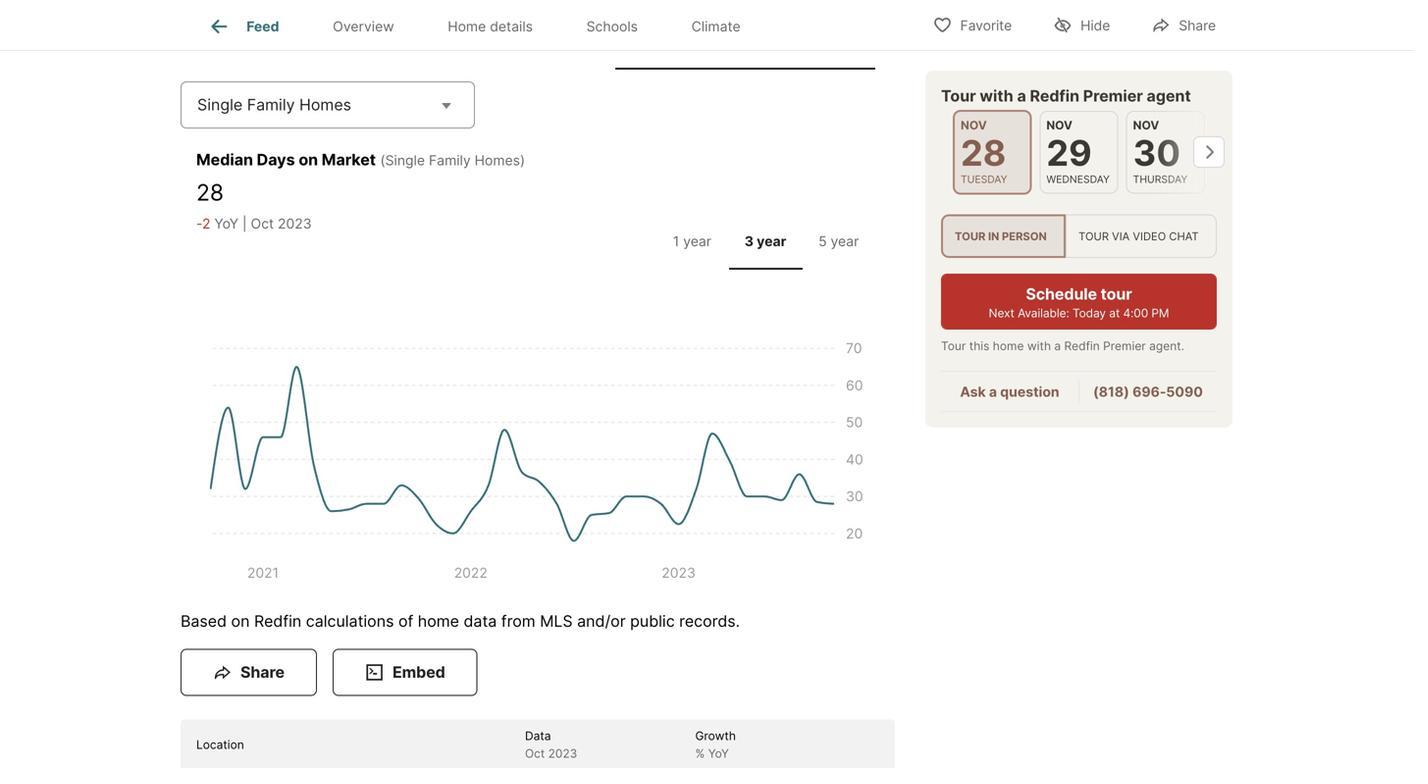 Task type: vqa. For each thing, say whether or not it's contained in the screenshot.
the leftmost the YoY
yes



Task type: locate. For each thing, give the bounding box(es) containing it.
share button down based
[[181, 649, 317, 696]]

2023 right "|"
[[278, 215, 312, 232]]

thursday
[[1133, 173, 1188, 186]]

days
[[720, 33, 753, 49], [257, 150, 295, 169]]

share
[[1179, 17, 1216, 34], [240, 663, 285, 682]]

28 inside nov 28 tuesday
[[961, 132, 1007, 174]]

tab list containing median sale price
[[181, 13, 895, 69]]

agent.
[[1150, 339, 1185, 354]]

on
[[756, 33, 773, 49], [299, 150, 318, 169], [231, 612, 250, 631]]

market for median days on market (single family homes) 28
[[322, 150, 376, 169]]

1
[[673, 233, 679, 250]]

2 year from the left
[[757, 233, 787, 250]]

median down single
[[196, 150, 253, 169]]

redfin down today
[[1065, 339, 1100, 354]]

redfin left calculations
[[254, 612, 302, 631]]

location
[[196, 738, 244, 752]]

homes inside # of homes sold "tab"
[[485, 33, 531, 49]]

1 horizontal spatial of
[[468, 33, 481, 49]]

favorite
[[960, 17, 1012, 34]]

28 up 2
[[196, 178, 224, 206]]

1 vertical spatial home
[[418, 612, 459, 631]]

0 horizontal spatial homes
[[299, 95, 351, 114]]

median
[[236, 33, 284, 49], [667, 33, 716, 49], [196, 150, 253, 169]]

this
[[969, 339, 990, 354]]

2023 down data
[[548, 747, 577, 761]]

1 year
[[673, 233, 712, 250]]

family right single
[[247, 95, 295, 114]]

0 vertical spatial of
[[468, 33, 481, 49]]

days for median days on market
[[720, 33, 753, 49]]

tab list containing feed
[[181, 0, 783, 50]]

data
[[525, 729, 551, 743]]

5
[[819, 233, 827, 250]]

family right the (single
[[429, 152, 471, 169]]

next image
[[1194, 137, 1225, 168]]

on inside median days on market tab
[[756, 33, 773, 49]]

0 vertical spatial yoy
[[214, 215, 239, 232]]

2 horizontal spatial year
[[831, 233, 859, 250]]

1 vertical spatial on
[[299, 150, 318, 169]]

0 vertical spatial on
[[756, 33, 773, 49]]

market for median days on market
[[776, 33, 824, 49]]

oct
[[251, 215, 274, 232], [525, 747, 545, 761]]

0 vertical spatial 2023
[[278, 215, 312, 232]]

with
[[980, 86, 1014, 106], [1028, 339, 1051, 354]]

nov for 30
[[1133, 118, 1160, 133]]

tour
[[941, 86, 976, 106], [955, 230, 986, 243], [1079, 230, 1109, 243], [941, 339, 966, 354]]

0 vertical spatial market
[[776, 33, 824, 49]]

0 horizontal spatial a
[[989, 384, 997, 401]]

1 horizontal spatial days
[[720, 33, 753, 49]]

0 horizontal spatial share button
[[181, 649, 317, 696]]

tour left via
[[1079, 230, 1109, 243]]

market inside median days on market (single family homes) 28
[[322, 150, 376, 169]]

year for 1 year
[[683, 233, 712, 250]]

pm
[[1152, 306, 1169, 321]]

at
[[1109, 306, 1120, 321]]

mls
[[540, 612, 573, 631]]

0 vertical spatial home
[[993, 339, 1024, 354]]

premier left agent
[[1083, 86, 1143, 106]]

1 horizontal spatial share
[[1179, 17, 1216, 34]]

growth % yoy
[[695, 729, 736, 761]]

1 vertical spatial premier
[[1103, 339, 1146, 354]]

0 horizontal spatial year
[[683, 233, 712, 250]]

schedule tour next available: today at 4:00 pm
[[989, 285, 1169, 321]]

in
[[988, 230, 1000, 243]]

tour up nov 28 tuesday
[[941, 86, 976, 106]]

nov up tuesday
[[961, 118, 987, 133]]

3 year from the left
[[831, 233, 859, 250]]

0 horizontal spatial market
[[322, 150, 376, 169]]

0 horizontal spatial yoy
[[214, 215, 239, 232]]

days inside median days on market tab
[[720, 33, 753, 49]]

(single
[[380, 152, 425, 169]]

1 horizontal spatial family
[[429, 152, 471, 169]]

# of homes sold
[[456, 33, 563, 49]]

3 year
[[745, 233, 787, 250]]

0 horizontal spatial nov
[[961, 118, 987, 133]]

1 horizontal spatial home
[[993, 339, 1024, 354]]

year inside 5 year tab
[[831, 233, 859, 250]]

share button up agent
[[1135, 4, 1233, 45]]

median sale price
[[236, 33, 352, 49]]

1 horizontal spatial on
[[299, 150, 318, 169]]

median right schools tab
[[667, 33, 716, 49]]

year right 1
[[683, 233, 712, 250]]

nov inside nov 29 wednesday
[[1047, 118, 1073, 133]]

0 horizontal spatial days
[[257, 150, 295, 169]]

on inside median days on market (single family homes) 28
[[299, 150, 318, 169]]

1 horizontal spatial year
[[757, 233, 787, 250]]

market inside tab
[[776, 33, 824, 49]]

nov inside nov 28 tuesday
[[961, 118, 987, 133]]

0 vertical spatial with
[[980, 86, 1014, 106]]

of inside "tab"
[[468, 33, 481, 49]]

2
[[202, 215, 210, 232]]

price
[[320, 33, 352, 49]]

homes for of
[[485, 33, 531, 49]]

1 nov from the left
[[961, 118, 987, 133]]

median days on market
[[667, 33, 824, 49]]

of right #
[[468, 33, 481, 49]]

year for 3 year
[[757, 233, 787, 250]]

None button
[[953, 110, 1032, 195], [1040, 111, 1119, 194], [1126, 111, 1205, 194], [953, 110, 1032, 195], [1040, 111, 1119, 194], [1126, 111, 1205, 194]]

single
[[197, 95, 243, 114]]

tour left in
[[955, 230, 986, 243]]

tour this home with a redfin premier agent.
[[941, 339, 1185, 354]]

nov down agent
[[1133, 118, 1160, 133]]

days for median days on market (single family homes) 28
[[257, 150, 295, 169]]

1 horizontal spatial a
[[1017, 86, 1026, 106]]

on for median days on market
[[756, 33, 773, 49]]

yoy
[[214, 215, 239, 232], [708, 747, 729, 761]]

0 vertical spatial oct
[[251, 215, 274, 232]]

ask a question link
[[960, 384, 1060, 401]]

median left the sale
[[236, 33, 284, 49]]

1 horizontal spatial oct
[[525, 747, 545, 761]]

1 vertical spatial with
[[1028, 339, 1051, 354]]

1 horizontal spatial yoy
[[708, 747, 729, 761]]

share up agent
[[1179, 17, 1216, 34]]

0 vertical spatial premier
[[1083, 86, 1143, 106]]

1 horizontal spatial market
[[776, 33, 824, 49]]

0 vertical spatial family
[[247, 95, 295, 114]]

median inside median days on market (single family homes) 28
[[196, 150, 253, 169]]

2 vertical spatial on
[[231, 612, 250, 631]]

1 vertical spatial 28
[[196, 178, 224, 206]]

sold
[[535, 33, 563, 49]]

0 horizontal spatial share
[[240, 663, 285, 682]]

1 horizontal spatial 2023
[[548, 747, 577, 761]]

redfin up 29
[[1030, 86, 1080, 106]]

via
[[1112, 230, 1130, 243]]

market right climate tab
[[776, 33, 824, 49]]

year inside the 3 year tab
[[757, 233, 787, 250]]

premier
[[1083, 86, 1143, 106], [1103, 339, 1146, 354]]

year right 3
[[757, 233, 787, 250]]

home right this
[[993, 339, 1024, 354]]

on down single family homes
[[299, 150, 318, 169]]

1 vertical spatial days
[[257, 150, 295, 169]]

on right climate
[[756, 33, 773, 49]]

2 nov from the left
[[1047, 118, 1073, 133]]

of
[[468, 33, 481, 49], [398, 612, 413, 631]]

year inside 1 year tab
[[683, 233, 712, 250]]

family
[[247, 95, 295, 114], [429, 152, 471, 169]]

1 vertical spatial oct
[[525, 747, 545, 761]]

tour via video chat
[[1079, 230, 1199, 243]]

single family homes
[[197, 95, 351, 114]]

0 horizontal spatial 2023
[[278, 215, 312, 232]]

a
[[1017, 86, 1026, 106], [1055, 339, 1061, 354], [989, 384, 997, 401]]

1 horizontal spatial homes
[[485, 33, 531, 49]]

1 horizontal spatial 28
[[961, 132, 1007, 174]]

tour left this
[[941, 339, 966, 354]]

1 vertical spatial 2023
[[548, 747, 577, 761]]

climate tab
[[665, 3, 767, 50]]

1 vertical spatial yoy
[[708, 747, 729, 761]]

2023
[[278, 215, 312, 232], [548, 747, 577, 761]]

oct right "|"
[[251, 215, 274, 232]]

market
[[776, 33, 824, 49], [322, 150, 376, 169]]

days inside median days on market (single family homes) 28
[[257, 150, 295, 169]]

hide button
[[1037, 4, 1127, 45]]

tab list
[[181, 0, 783, 50], [181, 13, 895, 69], [652, 213, 879, 270]]

-2 yoy | oct 2023
[[196, 215, 312, 232]]

3 nov from the left
[[1133, 118, 1160, 133]]

30
[[1133, 132, 1181, 174]]

home
[[993, 339, 1024, 354], [418, 612, 459, 631]]

premier down the at
[[1103, 339, 1146, 354]]

1 vertical spatial share
[[240, 663, 285, 682]]

1 horizontal spatial nov
[[1047, 118, 1073, 133]]

1 vertical spatial homes
[[299, 95, 351, 114]]

home left data
[[418, 612, 459, 631]]

0 vertical spatial a
[[1017, 86, 1026, 106]]

0 horizontal spatial with
[[980, 86, 1014, 106]]

0 vertical spatial share button
[[1135, 4, 1233, 45]]

nov inside nov 30 thursday
[[1133, 118, 1160, 133]]

28
[[961, 132, 1007, 174], [196, 178, 224, 206]]

year
[[683, 233, 712, 250], [757, 233, 787, 250], [831, 233, 859, 250]]

28 up in
[[961, 132, 1007, 174]]

2 horizontal spatial nov
[[1133, 118, 1160, 133]]

share up 'location'
[[240, 663, 285, 682]]

embed
[[393, 663, 445, 682]]

0 vertical spatial days
[[720, 33, 753, 49]]

overview tab
[[306, 3, 421, 50]]

0 horizontal spatial family
[[247, 95, 295, 114]]

nov 30 thursday
[[1133, 118, 1188, 186]]

(818) 696-5090 link
[[1093, 384, 1203, 401]]

yoy left "|"
[[214, 215, 239, 232]]

tour for tour in person
[[955, 230, 986, 243]]

based on redfin calculations of home data from mls and/or public records.
[[181, 612, 740, 631]]

1 vertical spatial market
[[322, 150, 376, 169]]

0 horizontal spatial 28
[[196, 178, 224, 206]]

median sale price tab
[[185, 17, 404, 66]]

of up embed "button"
[[398, 612, 413, 631]]

yoy inside growth % yoy
[[708, 747, 729, 761]]

oct down data
[[525, 747, 545, 761]]

home
[[448, 18, 486, 35]]

tour in person
[[955, 230, 1047, 243]]

market left the (single
[[322, 150, 376, 169]]

2 horizontal spatial a
[[1055, 339, 1061, 354]]

2 horizontal spatial on
[[756, 33, 773, 49]]

tab list containing 1 year
[[652, 213, 879, 270]]

nov down tour with a redfin premier agent
[[1047, 118, 1073, 133]]

0 horizontal spatial home
[[418, 612, 459, 631]]

tour for tour this home with a redfin premier agent.
[[941, 339, 966, 354]]

growth
[[695, 729, 736, 743]]

homes
[[485, 33, 531, 49], [299, 95, 351, 114]]

with down available:
[[1028, 339, 1051, 354]]

on right based
[[231, 612, 250, 631]]

0 vertical spatial homes
[[485, 33, 531, 49]]

from
[[501, 612, 536, 631]]

#
[[456, 33, 464, 49]]

1 year from the left
[[683, 233, 712, 250]]

0 vertical spatial share
[[1179, 17, 1216, 34]]

nov
[[961, 118, 987, 133], [1047, 118, 1073, 133], [1133, 118, 1160, 133]]

sale
[[288, 33, 316, 49]]

3 year tab
[[729, 217, 802, 266]]

year right 5
[[831, 233, 859, 250]]

median for median sale price
[[236, 33, 284, 49]]

yoy down growth
[[708, 747, 729, 761]]

redfin
[[1030, 86, 1080, 106], [1065, 339, 1100, 354], [254, 612, 302, 631]]

1 vertical spatial family
[[429, 152, 471, 169]]

list box
[[941, 214, 1217, 258]]

1 vertical spatial of
[[398, 612, 413, 631]]

ask a question
[[960, 384, 1060, 401]]

1 vertical spatial redfin
[[1065, 339, 1100, 354]]

with up nov 28 tuesday
[[980, 86, 1014, 106]]

0 vertical spatial 28
[[961, 132, 1007, 174]]

4:00
[[1123, 306, 1148, 321]]



Task type: describe. For each thing, give the bounding box(es) containing it.
tuesday
[[961, 173, 1008, 186]]

data
[[464, 612, 497, 631]]

calculations
[[306, 612, 394, 631]]

family inside median days on market (single family homes) 28
[[429, 152, 471, 169]]

public
[[630, 612, 675, 631]]

homes)
[[475, 152, 525, 169]]

hide
[[1081, 17, 1110, 34]]

and/or
[[577, 612, 626, 631]]

tour for tour with a redfin premier agent
[[941, 86, 976, 106]]

2023 inside data oct 2023
[[548, 747, 577, 761]]

feed link
[[207, 15, 279, 38]]

home details
[[448, 18, 533, 35]]

on for median days on market (single family homes) 28
[[299, 150, 318, 169]]

today
[[1073, 306, 1106, 321]]

climate
[[692, 18, 741, 35]]

(818) 696-5090
[[1093, 384, 1203, 401]]

# of homes sold tab
[[404, 17, 615, 66]]

video
[[1133, 230, 1166, 243]]

5 year
[[819, 233, 859, 250]]

agent
[[1147, 86, 1191, 106]]

1 horizontal spatial share button
[[1135, 4, 1233, 45]]

schools tab
[[560, 3, 665, 50]]

2 vertical spatial a
[[989, 384, 997, 401]]

%
[[695, 747, 705, 761]]

embed button
[[333, 649, 478, 696]]

1 vertical spatial share button
[[181, 649, 317, 696]]

|
[[242, 215, 247, 232]]

yoy for % yoy
[[708, 747, 729, 761]]

696-
[[1133, 384, 1166, 401]]

feed
[[247, 18, 279, 35]]

overview
[[333, 18, 394, 35]]

1 vertical spatial a
[[1055, 339, 1061, 354]]

28 inside median days on market (single family homes) 28
[[196, 178, 224, 206]]

0 horizontal spatial on
[[231, 612, 250, 631]]

1 year tab
[[656, 217, 729, 266]]

question
[[1000, 384, 1060, 401]]

(818)
[[1093, 384, 1130, 401]]

based
[[181, 612, 227, 631]]

wednesday
[[1047, 173, 1110, 186]]

year for 5 year
[[831, 233, 859, 250]]

nov for 28
[[961, 118, 987, 133]]

nov 29 wednesday
[[1047, 118, 1110, 186]]

yoy for yoy
[[214, 215, 239, 232]]

29
[[1047, 132, 1092, 174]]

records.
[[679, 612, 740, 631]]

-
[[196, 215, 202, 232]]

ask
[[960, 384, 986, 401]]

median for median days on market
[[667, 33, 716, 49]]

list box containing tour in person
[[941, 214, 1217, 258]]

home details tab
[[421, 3, 560, 50]]

available:
[[1018, 306, 1070, 321]]

schools
[[587, 18, 638, 35]]

median for median days on market (single family homes) 28
[[196, 150, 253, 169]]

chat
[[1169, 230, 1199, 243]]

oct inside data oct 2023
[[525, 747, 545, 761]]

0 horizontal spatial of
[[398, 612, 413, 631]]

nov for 29
[[1047, 118, 1073, 133]]

median days on market tab
[[615, 17, 876, 66]]

nov 28 tuesday
[[961, 118, 1008, 186]]

tour with a redfin premier agent
[[941, 86, 1191, 106]]

1 horizontal spatial with
[[1028, 339, 1051, 354]]

details
[[490, 18, 533, 35]]

5 year tab
[[802, 217, 876, 266]]

tour
[[1101, 285, 1132, 304]]

data oct 2023
[[525, 729, 577, 761]]

tour for tour via video chat
[[1079, 230, 1109, 243]]

favorite button
[[916, 4, 1029, 45]]

0 vertical spatial redfin
[[1030, 86, 1080, 106]]

homes for family
[[299, 95, 351, 114]]

schedule
[[1026, 285, 1097, 304]]

median days on market (single family homes) 28
[[196, 150, 525, 206]]

5090
[[1166, 384, 1203, 401]]

next
[[989, 306, 1015, 321]]

3
[[745, 233, 754, 250]]

2 vertical spatial redfin
[[254, 612, 302, 631]]

0 horizontal spatial oct
[[251, 215, 274, 232]]

person
[[1002, 230, 1047, 243]]



